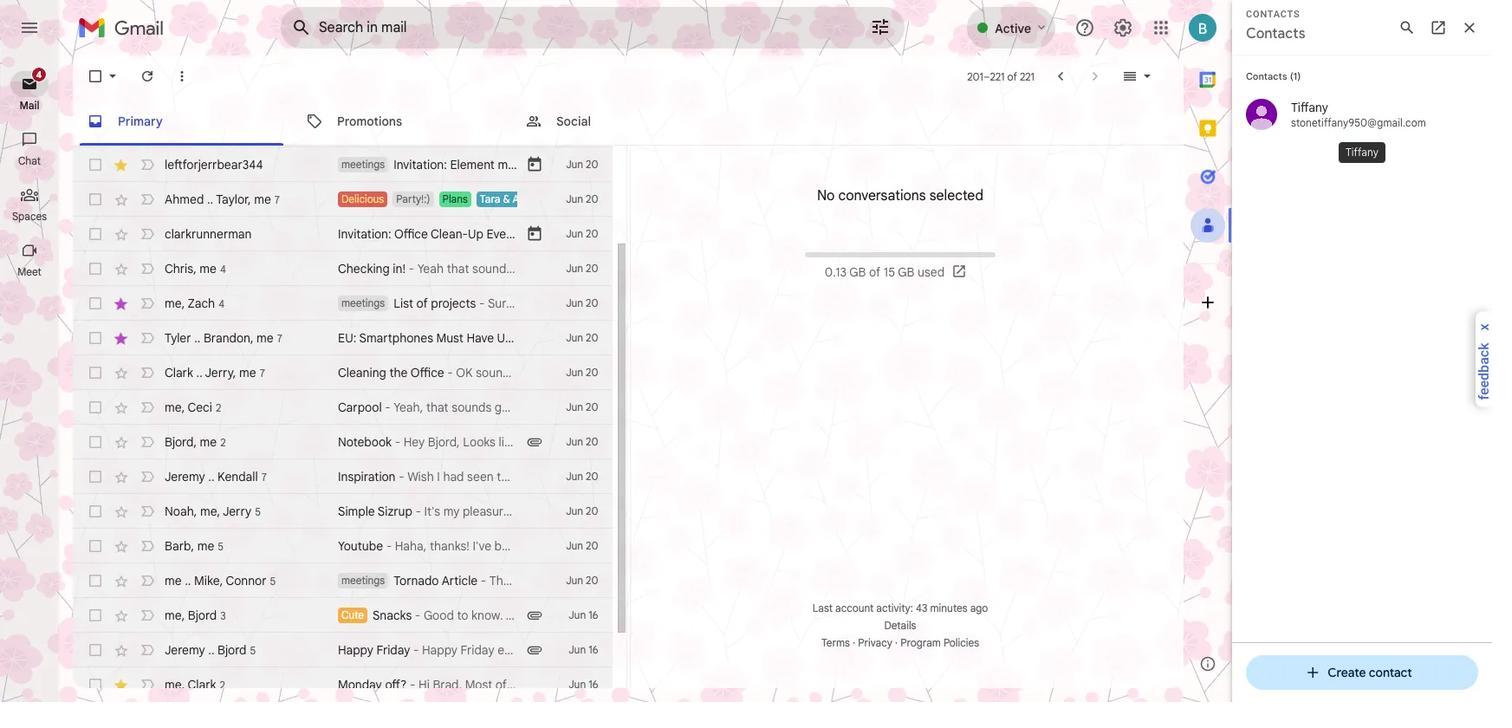 Task type: vqa. For each thing, say whether or not it's contained in the screenshot.
A
no



Task type: describe. For each thing, give the bounding box(es) containing it.
, down leftforjerrbear344
[[248, 191, 251, 207]]

2 221 from the left
[[1020, 70, 1035, 83]]

me left 'zach'
[[165, 295, 182, 311]]

activity:
[[877, 602, 914, 615]]

20,
[[593, 157, 611, 173]]

user-
[[497, 330, 529, 346]]

gmail image
[[78, 10, 173, 45]]

terms
[[822, 636, 850, 649]]

20 for me , zach 4
[[586, 297, 599, 310]]

1 horizontal spatial invitation:
[[394, 157, 447, 173]]

0 vertical spatial clark
[[165, 365, 193, 380]]

2 for me
[[220, 436, 226, 449]]

16 for monday off? -
[[589, 678, 599, 691]]

jun 20 for me .. mike , connor 5
[[566, 574, 599, 587]]

meetings for tornado
[[342, 574, 385, 587]]

, down jeremy .. bjord 5
[[182, 677, 185, 692]]

connor
[[226, 573, 267, 588]]

mike
[[194, 573, 220, 588]]

clarkrunnerman
[[165, 226, 252, 242]]

newer image
[[1053, 68, 1070, 85]]

- down must
[[448, 365, 453, 381]]

primary
[[118, 113, 163, 129]]

29,
[[581, 226, 597, 242]]

has attachment image for -
[[526, 642, 543, 659]]

5pm inside invitation: office clean-up event @ thu jun 29, 2023 12pm - 5pm (edt) (klobrad84@gmail.com) 'link'
[[671, 226, 695, 242]]

- right snacks
[[415, 608, 421, 623]]

0 vertical spatial jerry
[[205, 365, 233, 380]]

policies
[[944, 636, 980, 649]]

last account activity: 43 minutes ago details terms · privacy · program policies
[[813, 602, 989, 649]]

6 row from the top
[[73, 286, 613, 321]]

tab list containing primary
[[73, 97, 1184, 146]]

7 for brandon
[[277, 332, 283, 345]]

movie
[[498, 157, 531, 173]]

me , ceci 2
[[165, 399, 221, 415]]

friday
[[377, 642, 411, 658]]

jun for noah , me , jerry 5
[[566, 505, 584, 518]]

kendall
[[218, 469, 258, 484]]

, down 'me , ceci 2'
[[194, 434, 197, 450]]

jun for jeremy .. kendall 7
[[566, 470, 584, 483]]

jun 16 for happy friday -
[[569, 643, 599, 656]]

advanced search options image
[[864, 10, 898, 44]]

social
[[557, 113, 591, 129]]

mail
[[19, 99, 40, 112]]

(edt)
[[698, 226, 729, 242]]

eu:
[[338, 330, 357, 346]]

me .. mike , connor 5
[[165, 573, 276, 588]]

5 inside barb , me 5
[[218, 540, 224, 553]]

eu: smartphones must have user-replaceable batteries by 2027 link
[[338, 329, 695, 347]]

jun for bjord , me 2
[[566, 435, 584, 448]]

invitation: office clean-up event @ thu jun 29, 2023 12pm - 5pm (edt) (klobrad84@gmail.com) link
[[338, 225, 863, 243]]

6pm
[[680, 157, 705, 173]]

simple sizrup -
[[338, 504, 424, 519]]

7 for jerry
[[260, 366, 265, 379]]

no conversations selected
[[818, 187, 984, 205]]

row containing noah
[[73, 494, 613, 529]]

17 row from the top
[[73, 668, 613, 702]]

4 link
[[10, 67, 49, 97]]

tara & ahmed
[[480, 192, 546, 205]]

- right notebook
[[395, 434, 401, 450]]

list
[[394, 296, 414, 311]]

1 221 from the left
[[990, 70, 1005, 83]]

replaceable
[[529, 330, 596, 346]]

jun 20 for me , ceci 2
[[566, 401, 599, 414]]

1 horizontal spatial ahmed
[[513, 192, 546, 205]]

details
[[885, 619, 917, 632]]

cleaning
[[338, 365, 387, 381]]

.. for jerry
[[196, 365, 203, 380]]

&
[[503, 192, 510, 205]]

(pdt)
[[708, 157, 739, 173]]

delicious
[[342, 192, 384, 205]]

account
[[836, 602, 874, 615]]

checking
[[338, 261, 390, 277]]

meet heading
[[0, 265, 59, 279]]

noah
[[165, 503, 194, 519]]

me down brandon
[[239, 365, 256, 380]]

2027
[[668, 330, 695, 346]]

party!:)
[[396, 192, 431, 205]]

5 inside noah , me , jerry 5
[[255, 505, 261, 518]]

spaces
[[12, 210, 47, 223]]

jun for me .. mike , connor 5
[[566, 574, 584, 587]]

smartphones
[[359, 330, 433, 346]]

jeremy for kendall
[[165, 469, 205, 484]]

me down jeremy .. bjord 5
[[165, 677, 182, 692]]

navigation containing mail
[[0, 55, 61, 702]]

2023 inside 'link'
[[600, 226, 628, 242]]

follow link to manage storage image
[[952, 264, 969, 281]]

, down jeremy .. kendall 7
[[217, 503, 220, 519]]

Search in mail text field
[[319, 19, 822, 36]]

happy
[[338, 642, 374, 658]]

jun 20 for jeremy .. kendall 7
[[566, 470, 599, 483]]

invitation: office clean-up event @ thu jun 29, 2023 12pm - 5pm (edt) (klobrad84@gmail.com)
[[338, 226, 863, 242]]

1 vertical spatial jerry
[[223, 503, 252, 519]]

- inside 'link'
[[662, 226, 668, 242]]

7 inside jeremy .. kendall 7
[[262, 470, 267, 483]]

cleaning the office -
[[338, 365, 456, 381]]

program policies link
[[901, 636, 980, 649]]

zach
[[188, 295, 215, 311]]

2 for clark
[[220, 678, 225, 691]]

–
[[984, 70, 990, 83]]

jun 20 for clark .. jerry , me 7
[[566, 366, 599, 379]]

.. for bjord
[[208, 642, 215, 658]]

eu: smartphones must have user-replaceable batteries by 2027
[[338, 330, 695, 346]]

notebook -
[[338, 434, 404, 450]]

9 row from the top
[[73, 390, 613, 425]]

bjord for ,
[[188, 607, 217, 623]]

bjord for ..
[[218, 642, 247, 658]]

element
[[450, 157, 495, 173]]

, left ceci
[[182, 399, 185, 415]]

me right brandon
[[257, 330, 274, 345]]

chat
[[18, 154, 41, 167]]

main menu image
[[19, 17, 40, 38]]

, down brandon
[[233, 365, 236, 380]]

1 jun 20 from the top
[[566, 158, 599, 171]]

off?
[[385, 677, 407, 693]]

me up jeremy .. kendall 7
[[200, 434, 217, 450]]

- right 'friday'
[[414, 642, 419, 658]]

me , zach 4
[[165, 295, 225, 311]]

0 vertical spatial 5pm
[[644, 157, 668, 173]]

conversations
[[839, 187, 926, 205]]

1 20 from the top
[[586, 158, 599, 171]]

jun for me , zach 4
[[566, 297, 584, 310]]

Search in mail search field
[[281, 7, 905, 49]]

1 row from the top
[[73, 113, 613, 147]]

jun 20 for me , zach 4
[[566, 297, 599, 310]]

14 row from the top
[[73, 564, 613, 598]]

12pm
[[631, 226, 659, 242]]

me , clark 2
[[165, 677, 225, 692]]

tara
[[480, 192, 501, 205]]

monday off? -
[[338, 677, 419, 693]]

row containing bjord
[[73, 425, 613, 460]]

chris
[[165, 261, 193, 276]]

, down "noah"
[[191, 538, 194, 554]]

16 row from the top
[[73, 633, 613, 668]]

simple
[[338, 504, 375, 519]]

program
[[901, 636, 941, 649]]

1 vertical spatial office
[[411, 365, 444, 381]]

tyler .. brandon , me 7
[[165, 330, 283, 345]]

row containing clarkrunnerman
[[73, 217, 863, 251]]

inspiration
[[338, 469, 396, 485]]

20 for barb , me 5
[[586, 539, 599, 552]]

minutes
[[931, 602, 968, 615]]

1 gb from the left
[[850, 264, 867, 280]]

- right the off?
[[410, 677, 416, 693]]

20 for bjord , me 2
[[586, 435, 599, 448]]

barb
[[165, 538, 191, 554]]



Task type: locate. For each thing, give the bounding box(es) containing it.
20 for me .. mike , connor 5
[[586, 574, 599, 587]]

6 jun 20 from the top
[[566, 331, 599, 344]]

15
[[884, 264, 896, 280]]

jun 20
[[566, 158, 599, 171], [566, 192, 599, 205], [566, 227, 599, 240], [566, 262, 599, 275], [566, 297, 599, 310], [566, 331, 599, 344], [566, 366, 599, 379], [566, 401, 599, 414], [566, 435, 599, 448], [566, 470, 599, 483], [566, 505, 599, 518], [566, 539, 599, 552], [566, 574, 599, 587]]

20 for ahmed .. taylor , me 7
[[586, 192, 599, 205]]

meetings for list
[[342, 297, 385, 310]]

in!
[[393, 261, 406, 277]]

last
[[813, 602, 833, 615]]

of
[[870, 264, 881, 280], [417, 296, 428, 311]]

up
[[468, 226, 484, 242]]

happy friday -
[[338, 642, 422, 658]]

None checkbox
[[87, 68, 104, 85], [87, 295, 104, 312], [87, 329, 104, 347], [87, 364, 104, 381], [87, 503, 104, 520], [87, 538, 104, 555], [87, 642, 104, 659], [87, 68, 104, 85], [87, 295, 104, 312], [87, 329, 104, 347], [87, 364, 104, 381], [87, 503, 104, 520], [87, 538, 104, 555], [87, 642, 104, 659]]

ahmed .. taylor , me 7
[[165, 191, 280, 207]]

.. for kendall
[[208, 469, 215, 484]]

0 horizontal spatial of
[[417, 296, 428, 311]]

toggle split pane mode image
[[1122, 68, 1139, 85]]

0 horizontal spatial invitation:
[[338, 226, 392, 242]]

5 down connor
[[250, 644, 256, 657]]

10 row from the top
[[73, 425, 613, 460]]

row
[[73, 113, 613, 147], [73, 147, 873, 182], [73, 182, 613, 217], [73, 217, 863, 251], [73, 251, 613, 286], [73, 286, 613, 321], [73, 321, 695, 355], [73, 355, 613, 390], [73, 390, 613, 425], [73, 425, 613, 460], [73, 460, 613, 494], [73, 494, 613, 529], [73, 529, 613, 564], [73, 564, 613, 598], [73, 598, 613, 633], [73, 633, 613, 668], [73, 668, 613, 702]]

office down party!:)
[[394, 226, 428, 242]]

jun for tyler .. brandon , me 7
[[566, 331, 584, 344]]

@ left tue
[[534, 157, 545, 173]]

jun 20 for barb , me 5
[[566, 539, 599, 552]]

navigation
[[0, 55, 61, 702]]

2 vertical spatial 16
[[589, 678, 599, 691]]

- right carpool
[[385, 400, 391, 415]]

meetings down checking
[[342, 297, 385, 310]]

leftforjerrbear344
[[165, 157, 263, 173]]

youtube
[[338, 538, 383, 554]]

must
[[437, 330, 464, 346]]

jun for barb , me 5
[[566, 539, 584, 552]]

0 horizontal spatial @
[[520, 226, 532, 242]]

meetings up delicious
[[342, 158, 385, 171]]

jerry down kendall
[[223, 503, 252, 519]]

jun for me , clark 2
[[569, 678, 586, 691]]

7 down tyler .. brandon , me 7
[[260, 366, 265, 379]]

jun for jeremy .. bjord 5
[[569, 643, 586, 656]]

have
[[467, 330, 494, 346]]

me right "noah"
[[200, 503, 217, 519]]

meetings inside meetings tornado article -
[[342, 574, 385, 587]]

, up me , zach 4
[[193, 261, 197, 276]]

, left 'zach'
[[182, 295, 185, 311]]

search in mail image
[[286, 12, 317, 43]]

,
[[248, 191, 251, 207], [193, 261, 197, 276], [182, 295, 185, 311], [250, 330, 254, 345], [233, 365, 236, 380], [182, 399, 185, 415], [194, 434, 197, 450], [194, 503, 197, 519], [217, 503, 220, 519], [191, 538, 194, 554], [220, 573, 223, 588], [182, 607, 185, 623], [182, 677, 185, 692]]

1 vertical spatial 2
[[220, 436, 226, 449]]

1 vertical spatial invitation:
[[338, 226, 392, 242]]

me , bjord 3
[[165, 607, 226, 623]]

jeremy .. bjord 5
[[165, 642, 256, 658]]

.. left the mike
[[185, 573, 191, 588]]

13 jun 20 from the top
[[566, 574, 599, 587]]

snacks
[[373, 608, 412, 623]]

side panel section
[[1184, 55, 1233, 688]]

meetings down youtube
[[342, 574, 385, 587]]

7 inside clark .. jerry , me 7
[[260, 366, 265, 379]]

carpool
[[338, 400, 382, 415]]

1 vertical spatial @
[[520, 226, 532, 242]]

row containing leftforjerrbear344
[[73, 147, 873, 182]]

chat heading
[[0, 154, 59, 168]]

selected
[[930, 187, 984, 205]]

jeremy up me , clark 2
[[165, 642, 205, 658]]

1 horizontal spatial ·
[[896, 636, 898, 649]]

1 jeremy from the top
[[165, 469, 205, 484]]

1 16 from the top
[[589, 609, 599, 622]]

8 jun 20 from the top
[[566, 401, 599, 414]]

5 20 from the top
[[586, 297, 599, 310]]

1 jun 16 from the top
[[569, 609, 599, 622]]

no
[[818, 187, 835, 205]]

2 jun 16 from the top
[[569, 643, 599, 656]]

- right 'inspiration'
[[399, 469, 405, 485]]

chris , me 4
[[165, 261, 226, 276]]

jun inside invitation: office clean-up event @ thu jun 29, 2023 12pm - 5pm (edt) (klobrad84@gmail.com) 'link'
[[557, 226, 577, 242]]

4
[[36, 68, 42, 81], [220, 262, 226, 275], [219, 297, 225, 310]]

· down details
[[896, 636, 898, 649]]

5pm left (edt)
[[671, 226, 695, 242]]

2 vertical spatial meetings
[[342, 574, 385, 587]]

0 vertical spatial @
[[534, 157, 545, 173]]

.. up ceci
[[196, 365, 203, 380]]

sizrup
[[378, 504, 413, 519]]

clark down tyler
[[165, 365, 193, 380]]

11 row from the top
[[73, 460, 613, 494]]

promotions tab
[[292, 97, 511, 146]]

primary tab
[[73, 97, 290, 146]]

, left connor
[[220, 573, 223, 588]]

1 vertical spatial has attachment image
[[526, 642, 543, 659]]

row containing tyler
[[73, 321, 695, 355]]

batteries
[[599, 330, 648, 346]]

of right list on the left top of page
[[417, 296, 428, 311]]

13 20 from the top
[[586, 574, 599, 587]]

checking in! -
[[338, 261, 418, 277]]

me left 3
[[165, 607, 182, 623]]

.. left kendall
[[208, 469, 215, 484]]

meetings inside meetings invitation: element movie @ tue jun 20, 2023 5pm - 6pm (pdt) (klobrad84@gmail.com)
[[342, 158, 385, 171]]

0 vertical spatial 4
[[36, 68, 42, 81]]

12 jun 20 from the top
[[566, 539, 599, 552]]

ahmed right &
[[513, 192, 546, 205]]

notebook
[[338, 434, 392, 450]]

inspiration -
[[338, 469, 408, 485]]

1 horizontal spatial gb
[[898, 264, 915, 280]]

0 vertical spatial office
[[394, 226, 428, 242]]

2 vertical spatial bjord
[[218, 642, 247, 658]]

(klobrad84@gmail.com) inside 'link'
[[732, 226, 863, 242]]

16
[[589, 609, 599, 622], [589, 643, 599, 656], [589, 678, 599, 691]]

7
[[275, 193, 280, 206], [277, 332, 283, 345], [260, 366, 265, 379], [262, 470, 267, 483]]

2 up jeremy .. kendall 7
[[220, 436, 226, 449]]

.. right tyler
[[194, 330, 201, 345]]

5
[[255, 505, 261, 518], [218, 540, 224, 553], [270, 574, 276, 587], [250, 644, 256, 657]]

7 right brandon
[[277, 332, 283, 345]]

3 jun 16 from the top
[[569, 678, 599, 691]]

5 down kendall
[[255, 505, 261, 518]]

meetings
[[342, 158, 385, 171], [342, 297, 385, 310], [342, 574, 385, 587]]

terms link
[[822, 636, 850, 649]]

4 down clarkrunnerman
[[220, 262, 226, 275]]

.. down me , bjord 3
[[208, 642, 215, 658]]

0.13
[[825, 264, 847, 280]]

- right 12pm
[[662, 226, 668, 242]]

row containing chris
[[73, 251, 613, 286]]

.. for brandon
[[194, 330, 201, 345]]

5 inside me .. mike , connor 5
[[270, 574, 276, 587]]

has attachment image for snacks
[[526, 607, 543, 624]]

jun for clark .. jerry , me 7
[[566, 366, 584, 379]]

of for projects
[[417, 296, 428, 311]]

0 vertical spatial jeremy
[[165, 469, 205, 484]]

article
[[442, 573, 478, 589]]

tab list
[[1184, 55, 1233, 640], [73, 97, 1184, 146]]

4 inside me , zach 4
[[219, 297, 225, 310]]

5 jun 20 from the top
[[566, 297, 599, 310]]

1 vertical spatial of
[[417, 296, 428, 311]]

9 jun 20 from the top
[[566, 435, 599, 448]]

invitation: inside 'link'
[[338, 226, 392, 242]]

barb , me 5
[[165, 538, 224, 554]]

16 for happy friday -
[[589, 643, 599, 656]]

2 inside bjord , me 2
[[220, 436, 226, 449]]

jun 20 for tyler .. brandon , me 7
[[566, 331, 599, 344]]

row containing ahmed
[[73, 182, 613, 217]]

details link
[[885, 619, 917, 632]]

invitation:
[[394, 157, 447, 173], [338, 226, 392, 242]]

2023
[[614, 157, 641, 173], [600, 226, 628, 242]]

of for 15
[[870, 264, 881, 280]]

11 jun 20 from the top
[[566, 505, 599, 518]]

settings image
[[1113, 17, 1134, 38]]

me left the mike
[[165, 573, 182, 588]]

5 right connor
[[270, 574, 276, 587]]

7 right kendall
[[262, 470, 267, 483]]

2023 right 20,
[[614, 157, 641, 173]]

7 inside ahmed .. taylor , me 7
[[275, 193, 280, 206]]

11 20 from the top
[[586, 505, 599, 518]]

2 vertical spatial 4
[[219, 297, 225, 310]]

0 vertical spatial (klobrad84@gmail.com)
[[742, 157, 873, 173]]

me
[[254, 191, 271, 207], [200, 261, 217, 276], [165, 295, 182, 311], [257, 330, 274, 345], [239, 365, 256, 380], [165, 399, 182, 415], [200, 434, 217, 450], [200, 503, 217, 519], [197, 538, 214, 554], [165, 573, 182, 588], [165, 607, 182, 623], [165, 677, 182, 692]]

no conversations selected main content
[[73, 9, 1184, 702]]

12 row from the top
[[73, 494, 613, 529]]

row containing barb
[[73, 529, 613, 564]]

jeremy up "noah"
[[165, 469, 205, 484]]

4 for chris
[[220, 262, 226, 275]]

3 meetings from the top
[[342, 574, 385, 587]]

4 for me
[[219, 297, 225, 310]]

1 horizontal spatial @
[[534, 157, 545, 173]]

- right article
[[481, 573, 487, 589]]

invitation: up party!:)
[[394, 157, 447, 173]]

20 for jeremy .. kendall 7
[[586, 470, 599, 483]]

jerry down tyler .. brandon , me 7
[[205, 365, 233, 380]]

- right in!
[[409, 261, 415, 277]]

1 vertical spatial (klobrad84@gmail.com)
[[732, 226, 863, 242]]

tornado
[[394, 573, 439, 589]]

ahmed up clarkrunnerman
[[165, 191, 204, 207]]

20
[[586, 158, 599, 171], [586, 192, 599, 205], [586, 227, 599, 240], [586, 262, 599, 275], [586, 297, 599, 310], [586, 331, 599, 344], [586, 366, 599, 379], [586, 401, 599, 414], [586, 435, 599, 448], [586, 470, 599, 483], [586, 505, 599, 518], [586, 539, 599, 552], [586, 574, 599, 587]]

jun 20 for ahmed .. taylor , me 7
[[566, 192, 599, 205]]

clean-
[[431, 226, 468, 242]]

None checkbox
[[87, 156, 104, 173], [87, 191, 104, 208], [87, 225, 104, 243], [87, 260, 104, 277], [87, 399, 104, 416], [87, 433, 104, 451], [87, 468, 104, 486], [87, 572, 104, 590], [87, 607, 104, 624], [87, 676, 104, 694], [87, 156, 104, 173], [87, 191, 104, 208], [87, 225, 104, 243], [87, 260, 104, 277], [87, 399, 104, 416], [87, 433, 104, 451], [87, 468, 104, 486], [87, 572, 104, 590], [87, 607, 104, 624], [87, 676, 104, 694]]

0 vertical spatial meetings
[[342, 158, 385, 171]]

spaces heading
[[0, 210, 59, 224]]

@ inside 'link'
[[520, 226, 532, 242]]

1 meetings from the top
[[342, 158, 385, 171]]

3 jun 20 from the top
[[566, 227, 599, 240]]

2 jun 20 from the top
[[566, 192, 599, 205]]

4 inside chris , me 4
[[220, 262, 226, 275]]

office
[[394, 226, 428, 242], [411, 365, 444, 381]]

1 vertical spatial 16
[[589, 643, 599, 656]]

2 · from the left
[[896, 636, 898, 649]]

4 up the 'mail' at the left top
[[36, 68, 42, 81]]

me right chris
[[200, 261, 217, 276]]

4 inside navigation
[[36, 68, 42, 81]]

meetings invitation: element movie @ tue jun 20, 2023 5pm - 6pm (pdt) (klobrad84@gmail.com)
[[342, 157, 873, 173]]

1 vertical spatial 4
[[220, 262, 226, 275]]

1 horizontal spatial of
[[870, 264, 881, 280]]

2 gb from the left
[[898, 264, 915, 280]]

by
[[651, 330, 665, 346]]

7 for taylor
[[275, 193, 280, 206]]

the
[[390, 365, 408, 381]]

7 jun 20 from the top
[[566, 366, 599, 379]]

20 for me , ceci 2
[[586, 401, 599, 414]]

of left 15
[[870, 264, 881, 280]]

3 20 from the top
[[586, 227, 599, 240]]

5pm left 6pm
[[644, 157, 668, 173]]

2 for ceci
[[216, 401, 221, 414]]

jun 20 for chris , me 4
[[566, 262, 599, 275]]

0 vertical spatial of
[[870, 264, 881, 280]]

2 20 from the top
[[586, 192, 599, 205]]

privacy link
[[858, 636, 893, 649]]

me right taylor
[[254, 191, 271, 207]]

jun for ahmed .. taylor , me 7
[[566, 192, 584, 205]]

me right barb
[[197, 538, 214, 554]]

.. left taylor
[[207, 191, 213, 207]]

bjord down 3
[[218, 642, 247, 658]]

7 inside tyler .. brandon , me 7
[[277, 332, 283, 345]]

gb
[[850, 264, 867, 280], [898, 264, 915, 280]]

4 20 from the top
[[586, 262, 599, 275]]

- right youtube
[[386, 538, 392, 554]]

4 row from the top
[[73, 217, 863, 251]]

13 row from the top
[[73, 529, 613, 564]]

refresh image
[[139, 68, 156, 85]]

1 horizontal spatial 5pm
[[671, 226, 695, 242]]

0 vertical spatial 2023
[[614, 157, 641, 173]]

social tab
[[512, 97, 730, 146]]

me left ceci
[[165, 399, 182, 415]]

meetings for invitation:
[[342, 158, 385, 171]]

ceci
[[188, 399, 212, 415]]

1 vertical spatial jeremy
[[165, 642, 205, 658]]

5 inside jeremy .. bjord 5
[[250, 644, 256, 657]]

1 vertical spatial 5pm
[[671, 226, 695, 242]]

4 jun 20 from the top
[[566, 262, 599, 275]]

jeremy
[[165, 469, 205, 484], [165, 642, 205, 658]]

7 20 from the top
[[586, 366, 599, 379]]

201 – 221
[[968, 70, 1005, 83]]

12 20 from the top
[[586, 539, 599, 552]]

jun 20 for noah , me , jerry 5
[[566, 505, 599, 518]]

0 vertical spatial has attachment image
[[526, 607, 543, 624]]

2 inside 'me , ceci 2'
[[216, 401, 221, 414]]

jun for chris , me 4
[[566, 262, 584, 275]]

3 row from the top
[[73, 182, 613, 217]]

clark down jeremy .. bjord 5
[[188, 677, 216, 692]]

0 horizontal spatial ahmed
[[165, 191, 204, 207]]

9 20 from the top
[[586, 435, 599, 448]]

- left 6pm
[[672, 157, 677, 173]]

2 meetings from the top
[[342, 297, 385, 310]]

8 20 from the top
[[586, 401, 599, 414]]

1 vertical spatial jun 16
[[569, 643, 599, 656]]

20 for noah , me , jerry 5
[[586, 505, 599, 518]]

gb right 15
[[898, 264, 915, 280]]

0 horizontal spatial gb
[[850, 264, 867, 280]]

221 right 201
[[990, 70, 1005, 83]]

bjord down 'me , ceci 2'
[[165, 434, 194, 450]]

bjord left 3
[[188, 607, 217, 623]]

@ left thu
[[520, 226, 532, 242]]

office inside 'link'
[[394, 226, 428, 242]]

0 horizontal spatial 5pm
[[644, 157, 668, 173]]

office right the
[[411, 365, 444, 381]]

privacy
[[858, 636, 893, 649]]

projects
[[431, 296, 476, 311]]

0 vertical spatial 16
[[589, 609, 599, 622]]

5 up me .. mike , connor 5
[[218, 540, 224, 553]]

1 · from the left
[[853, 636, 856, 649]]

event
[[487, 226, 517, 242]]

invitation: up checking
[[338, 226, 392, 242]]

jun 20 for bjord , me 2
[[566, 435, 599, 448]]

bjord , me 2
[[165, 434, 226, 450]]

20 for tyler .. brandon , me 7
[[586, 331, 599, 344]]

15 row from the top
[[73, 598, 613, 633]]

(klobrad84@gmail.com) up no on the top right of page
[[742, 157, 873, 173]]

.. for taylor
[[207, 191, 213, 207]]

1 has attachment image from the top
[[526, 607, 543, 624]]

meetings inside meetings list of projects -
[[342, 297, 385, 310]]

mail heading
[[0, 99, 59, 113]]

jun for me , bjord 3
[[569, 609, 586, 622]]

- right sizrup
[[416, 504, 421, 519]]

2 16 from the top
[[589, 643, 599, 656]]

- right projects
[[479, 296, 485, 311]]

2023 right the "29,"
[[600, 226, 628, 242]]

10 20 from the top
[[586, 470, 599, 483]]

8 row from the top
[[73, 355, 613, 390]]

2 has attachment image from the top
[[526, 642, 543, 659]]

0 horizontal spatial 221
[[990, 70, 1005, 83]]

1 vertical spatial 2023
[[600, 226, 628, 242]]

0 vertical spatial invitation:
[[394, 157, 447, 173]]

jeremy .. kendall 7
[[165, 469, 267, 484]]

meetings list of projects -
[[342, 296, 488, 311]]

2 inside me , clark 2
[[220, 678, 225, 691]]

2 row from the top
[[73, 147, 873, 182]]

2 vertical spatial 2
[[220, 678, 225, 691]]

4 right 'zach'
[[219, 297, 225, 310]]

5pm
[[644, 157, 668, 173], [671, 226, 695, 242]]

1 vertical spatial meetings
[[342, 297, 385, 310]]

2 jeremy from the top
[[165, 642, 205, 658]]

7 row from the top
[[73, 321, 695, 355]]

.. for mike
[[185, 573, 191, 588]]

20 for chris , me 4
[[586, 262, 599, 275]]

0 vertical spatial 2
[[216, 401, 221, 414]]

meet
[[17, 265, 41, 278]]

jun 16 for monday off? -
[[569, 678, 599, 691]]

43
[[916, 602, 928, 615]]

taylor
[[216, 191, 248, 207]]

tue
[[548, 157, 567, 173]]

(klobrad84@gmail.com) down no on the top right of page
[[732, 226, 863, 242]]

jeremy for bjord
[[165, 642, 205, 658]]

7 right taylor
[[275, 193, 280, 206]]

1 horizontal spatial 221
[[1020, 70, 1035, 83]]

, up barb , me 5 at the bottom left of the page
[[194, 503, 197, 519]]

3
[[220, 609, 226, 622]]

row containing clark
[[73, 355, 613, 390]]

gb right 0.13
[[850, 264, 867, 280]]

2 vertical spatial jun 16
[[569, 678, 599, 691]]

· right terms
[[853, 636, 856, 649]]

6 20 from the top
[[586, 331, 599, 344]]

2 right ceci
[[216, 401, 221, 414]]

more image
[[173, 68, 191, 85]]

221 left newer icon
[[1020, 70, 1035, 83]]

20 for clark .. jerry , me 7
[[586, 366, 599, 379]]

, up clark .. jerry , me 7
[[250, 330, 254, 345]]

, left 3
[[182, 607, 185, 623]]

5 row from the top
[[73, 251, 613, 286]]

bjord
[[165, 434, 194, 450], [188, 607, 217, 623], [218, 642, 247, 658]]

jun for me , ceci 2
[[566, 401, 584, 414]]

0 horizontal spatial ·
[[853, 636, 856, 649]]

meetings tornado article -
[[342, 573, 490, 589]]

0 vertical spatial jun 16
[[569, 609, 599, 622]]

0 vertical spatial bjord
[[165, 434, 194, 450]]

has attachment image
[[526, 607, 543, 624], [526, 642, 543, 659]]

brandon
[[204, 330, 250, 345]]

3 16 from the top
[[589, 678, 599, 691]]

10 jun 20 from the top
[[566, 470, 599, 483]]

2 down jeremy .. bjord 5
[[220, 678, 225, 691]]

plans
[[443, 192, 468, 205]]

1 vertical spatial bjord
[[188, 607, 217, 623]]

1 vertical spatial clark
[[188, 677, 216, 692]]

support image
[[1075, 17, 1096, 38]]



